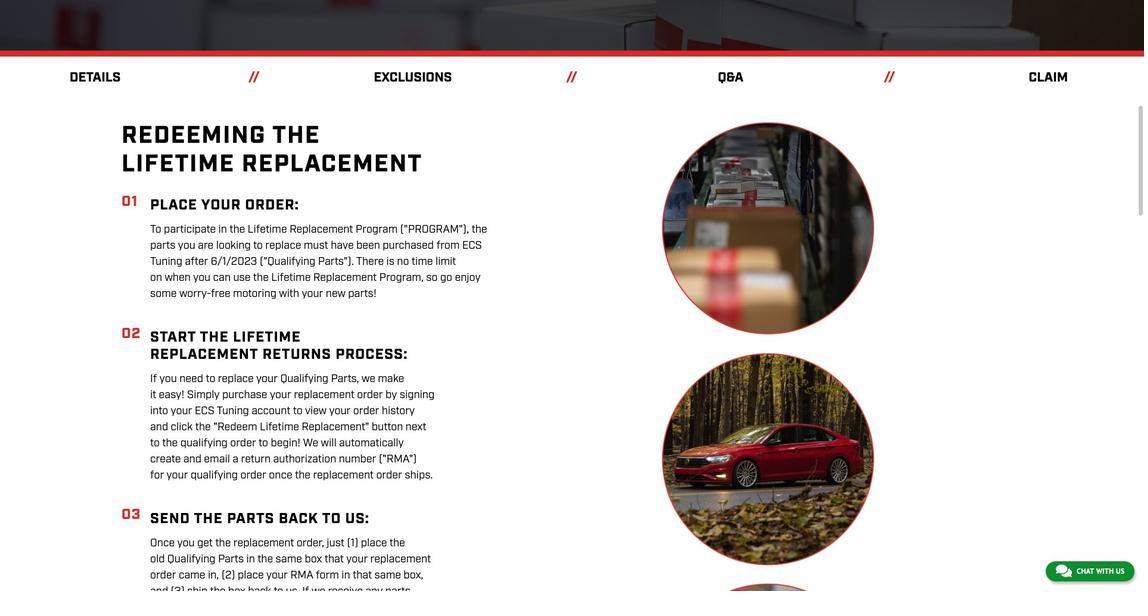 Task type: vqa. For each thing, say whether or not it's contained in the screenshot.
right ECS
yes



Task type: describe. For each thing, give the bounding box(es) containing it.
1 vertical spatial with
[[1096, 568, 1114, 576]]

0 vertical spatial and
[[150, 421, 168, 435]]

lifetime down ("qualifying
[[271, 271, 311, 286]]

2 // from the left
[[566, 69, 578, 87]]

back
[[279, 510, 318, 529]]

are
[[198, 239, 214, 253]]

your up account at left bottom
[[270, 388, 291, 403]]

participate
[[164, 223, 216, 237]]

3 lifetime replacement image from the top
[[662, 584, 874, 592]]

1 vertical spatial and
[[183, 453, 201, 467]]

for
[[150, 469, 164, 483]]

make
[[378, 372, 404, 387]]

get
[[197, 537, 213, 551]]

we
[[303, 437, 318, 451]]

the for redeeming
[[272, 121, 320, 152]]

2 vertical spatial in
[[342, 569, 350, 583]]

box
[[305, 553, 322, 567]]

must
[[304, 239, 328, 253]]

rma
[[290, 569, 313, 583]]

the right ("program"),
[[472, 223, 487, 237]]

can
[[213, 271, 231, 286]]

signing
[[400, 388, 435, 403]]

no
[[397, 255, 409, 270]]

03
[[122, 506, 141, 525]]

free
[[211, 287, 230, 302]]

email
[[204, 453, 230, 467]]

order down return
[[240, 469, 266, 483]]

authorization
[[273, 453, 336, 467]]

your left the rma
[[266, 569, 288, 583]]

place your order:
[[150, 196, 299, 215]]

(1)
[[347, 537, 358, 551]]

go
[[440, 271, 452, 286]]

redeeming the lifetime replacement
[[122, 121, 423, 181]]

("program"),
[[400, 223, 469, 237]]

into
[[150, 405, 168, 419]]

so
[[426, 271, 438, 286]]

comments image
[[1056, 564, 1072, 579]]

simply
[[187, 388, 220, 403]]

(2)
[[222, 569, 235, 583]]

q&a
[[718, 69, 744, 87]]

0 vertical spatial replacement
[[290, 223, 353, 237]]

looking
[[216, 239, 251, 253]]

account
[[252, 405, 290, 419]]

from
[[437, 239, 460, 253]]

the down authorization
[[295, 469, 311, 483]]

6/1/2023
[[211, 255, 257, 270]]

in inside to participate in the lifetime replacement program ("program"), the parts you are looking to replace must have been purchased from ecs tuning after 6/1/2023 ("qualifying parts"). there is no time limit on when you can use the lifetime replacement program, so go enjoy some worry-free motoring with your new parts!
[[218, 223, 227, 237]]

you down after
[[193, 271, 211, 286]]

order:
[[245, 196, 299, 215]]

box,
[[404, 569, 423, 583]]

click
[[171, 421, 193, 435]]

parts
[[227, 510, 275, 529]]

chat with us link
[[1046, 562, 1135, 582]]

1 lifetime replacement image from the top
[[662, 122, 874, 335]]

lifetime
[[122, 149, 235, 181]]

after
[[185, 255, 208, 270]]

you inside if you need to replace your qualifying parts, we make it easy! simply purchase your replacement order by signing into your ecs tuning account to view your order history and click the "redeem lifetime replacement" button next to the qualifying order to begin! we will automatically create and email a return authorization number ("rma") for your qualifying order once the replacement order ships.
[[160, 372, 177, 387]]

begin!
[[271, 437, 301, 451]]

tuning inside to participate in the lifetime replacement program ("program"), the parts you are looking to replace must have been purchased from ecs tuning after 6/1/2023 ("qualifying parts"). there is no time limit on when you can use the lifetime replacement program, so go enjoy some worry-free motoring with your new parts!
[[150, 255, 182, 270]]

motoring
[[233, 287, 277, 302]]

1 vertical spatial place
[[238, 569, 264, 583]]

replacement"
[[302, 421, 369, 435]]

the right click
[[195, 421, 211, 435]]

it
[[150, 388, 156, 403]]

ships.
[[405, 469, 433, 483]]

parts,
[[331, 372, 359, 387]]

claim link
[[1029, 69, 1068, 87]]

next
[[406, 421, 426, 435]]

your inside to participate in the lifetime replacement program ("program"), the parts you are looking to replace must have been purchased from ecs tuning after 6/1/2023 ("qualifying parts"). there is no time limit on when you can use the lifetime replacement program, so go enjoy some worry-free motoring with your new parts!
[[302, 287, 323, 302]]

once
[[269, 469, 292, 483]]

1 horizontal spatial in
[[246, 553, 255, 567]]

ecs inside to participate in the lifetime replacement program ("program"), the parts you are looking to replace must have been purchased from ecs tuning after 6/1/2023 ("qualifying parts"). there is no time limit on when you can use the lifetime replacement program, so go enjoy some worry-free motoring with your new parts!
[[462, 239, 482, 253]]

"redeem
[[213, 421, 257, 435]]

the up looking
[[230, 223, 245, 237]]

3 // from the left
[[884, 69, 895, 87]]

send
[[150, 510, 190, 529]]

us:
[[345, 510, 370, 529]]

you inside once you get the replacement order, just (1) place the old qualifying parts in the same box that your replacement order came in, (2) place your rma form in that same box,
[[177, 537, 195, 551]]

came
[[179, 569, 205, 583]]

0 vertical spatial qualifying
[[180, 437, 228, 451]]

ecs inside if you need to replace your qualifying parts, we make it easy! simply purchase your replacement order by signing into your ecs tuning account to view your order history and click the "redeem lifetime replacement" button next to the qualifying order to begin! we will automatically create and email a return authorization number ("rma") for your qualifying order once the replacement order ships.
[[195, 405, 215, 419]]

the for send
[[194, 510, 223, 529]]

use
[[233, 271, 251, 286]]

if
[[150, 372, 157, 387]]

1 // from the left
[[248, 69, 260, 87]]

tuning inside if you need to replace your qualifying parts, we make it easy! simply purchase your replacement order by signing into your ecs tuning account to view your order history and click the "redeem lifetime replacement" button next to the qualifying order to begin! we will automatically create and email a return authorization number ("rma") for your qualifying order once the replacement order ships.
[[217, 405, 249, 419]]

purchase
[[222, 388, 267, 403]]

lifetime inside start the lifetime replacement returns process:
[[233, 329, 301, 348]]

just
[[327, 537, 344, 551]]

worry-
[[179, 287, 211, 302]]

create
[[150, 453, 181, 467]]

return
[[241, 453, 271, 467]]

is
[[387, 255, 395, 270]]

your up click
[[171, 405, 192, 419]]

to up return
[[259, 437, 268, 451]]

been
[[356, 239, 380, 253]]

replacement
[[242, 149, 423, 181]]

chat
[[1077, 568, 1094, 576]]

parts
[[150, 239, 175, 253]]

start the lifetime replacement returns process:
[[150, 329, 408, 365]]

1 vertical spatial replacement
[[313, 271, 377, 286]]

send the parts back to us:
[[150, 510, 370, 529]]

need
[[179, 372, 203, 387]]



Task type: locate. For each thing, give the bounding box(es) containing it.
0 horizontal spatial the
[[194, 510, 223, 529]]

0 vertical spatial ecs
[[462, 239, 482, 253]]

0 horizontal spatial and
[[150, 421, 168, 435]]

to up create
[[150, 437, 160, 451]]

tuning
[[150, 255, 182, 270], [217, 405, 249, 419]]

purchased
[[383, 239, 434, 253]]

and
[[150, 421, 168, 435], [183, 453, 201, 467]]

place
[[361, 537, 387, 551], [238, 569, 264, 583]]

replace up purchase
[[218, 372, 254, 387]]

1 horizontal spatial replace
[[265, 239, 301, 253]]

your left new
[[302, 287, 323, 302]]

tuning up "redeem
[[217, 405, 249, 419]]

0 vertical spatial replace
[[265, 239, 301, 253]]

1 horizontal spatial with
[[1096, 568, 1114, 576]]

that
[[325, 553, 344, 567], [353, 569, 372, 583]]

parts!
[[348, 287, 377, 302]]

replacement
[[290, 223, 353, 237], [313, 271, 377, 286], [150, 346, 258, 365]]

0 horizontal spatial tuning
[[150, 255, 182, 270]]

replace up ("qualifying
[[265, 239, 301, 253]]

02
[[122, 325, 141, 344]]

lifetime down order: on the left top
[[248, 223, 287, 237]]

1 vertical spatial same
[[375, 569, 401, 583]]

place right (1)
[[361, 537, 387, 551]]

that down "just"
[[325, 553, 344, 567]]

qualifying inside if you need to replace your qualifying parts, we make it easy! simply purchase your replacement order by signing into your ecs tuning account to view your order history and click the "redeem lifetime replacement" button next to the qualifying order to begin! we will automatically create and email a return authorization number ("rma") for your qualifying order once the replacement order ships.
[[280, 372, 328, 387]]

same left 'box,'
[[375, 569, 401, 583]]

the inside the redeeming the lifetime replacement
[[272, 121, 320, 152]]

0 horizontal spatial replace
[[218, 372, 254, 387]]

1 horizontal spatial place
[[361, 537, 387, 551]]

0 vertical spatial same
[[276, 553, 302, 567]]

2 horizontal spatial //
[[884, 69, 895, 87]]

1 vertical spatial in
[[246, 553, 255, 567]]

1 vertical spatial that
[[353, 569, 372, 583]]

your
[[302, 287, 323, 302], [256, 372, 278, 387], [270, 388, 291, 403], [171, 405, 192, 419], [329, 405, 351, 419], [167, 469, 188, 483], [346, 553, 368, 567], [266, 569, 288, 583]]

2 lifetime replacement image from the top
[[662, 353, 874, 566]]

1 horizontal spatial that
[[353, 569, 372, 583]]

redeeming
[[122, 121, 266, 152]]

1 horizontal spatial and
[[183, 453, 201, 467]]

once you get the replacement order, just (1) place the old qualifying parts in the same box that your replacement order came in, (2) place your rma form in that same box,
[[150, 537, 431, 583]]

tuning down parts
[[150, 255, 182, 270]]

you right the if
[[160, 372, 177, 387]]

to up simply
[[206, 372, 215, 387]]

start
[[150, 329, 196, 348]]

1 horizontal spatial //
[[566, 69, 578, 87]]

0 horizontal spatial in
[[218, 223, 227, 237]]

a
[[233, 453, 239, 467]]

you down participate
[[178, 239, 195, 253]]

order,
[[297, 537, 324, 551]]

in up looking
[[218, 223, 227, 237]]

("rma")
[[379, 453, 417, 467]]

ecs
[[462, 239, 482, 253], [195, 405, 215, 419]]

new
[[326, 287, 346, 302]]

if you need to replace your qualifying parts, we make it easy! simply purchase your replacement order by signing into your ecs tuning account to view your order history and click the "redeem lifetime replacement" button next to the qualifying order to begin! we will automatically create and email a return authorization number ("rma") for your qualifying order once the replacement order ships.
[[150, 372, 435, 483]]

us
[[1116, 568, 1125, 576]]

form
[[316, 569, 339, 583]]

lifetime replacement image
[[662, 122, 874, 335], [662, 353, 874, 566], [662, 584, 874, 592]]

your up replacement"
[[329, 405, 351, 419]]

1 vertical spatial qualifying
[[167, 553, 215, 567]]

the up parts
[[215, 537, 231, 551]]

1 vertical spatial replace
[[218, 372, 254, 387]]

replacement up view
[[294, 388, 355, 403]]

the
[[272, 121, 320, 152], [194, 510, 223, 529]]

0 horizontal spatial with
[[279, 287, 299, 302]]

and left email
[[183, 453, 201, 467]]

ecs right from
[[462, 239, 482, 253]]

01
[[122, 192, 138, 212]]

in right form
[[342, 569, 350, 583]]

1 vertical spatial qualifying
[[191, 469, 238, 483]]

1 horizontal spatial qualifying
[[280, 372, 328, 387]]

q&a link
[[718, 69, 744, 87]]

details
[[70, 69, 121, 87]]

same
[[276, 553, 302, 567], [375, 569, 401, 583]]

0 vertical spatial tuning
[[150, 255, 182, 270]]

with left us
[[1096, 568, 1114, 576]]

0 horizontal spatial place
[[238, 569, 264, 583]]

qualifying up came
[[167, 553, 215, 567]]

replacement inside start the lifetime replacement returns process:
[[150, 346, 258, 365]]

your down (1)
[[346, 553, 368, 567]]

number
[[339, 453, 376, 467]]

history
[[382, 405, 415, 419]]

qualifying up email
[[180, 437, 228, 451]]

with inside to participate in the lifetime replacement program ("program"), the parts you are looking to replace must have been purchased from ecs tuning after 6/1/2023 ("qualifying parts"). there is no time limit on when you can use the lifetime replacement program, so go enjoy some worry-free motoring with your new parts!
[[279, 287, 299, 302]]

qualifying down returns
[[280, 372, 328, 387]]

your up purchase
[[256, 372, 278, 387]]

parts").
[[318, 255, 354, 270]]

on
[[150, 271, 162, 286]]

0 horizontal spatial ecs
[[195, 405, 215, 419]]

1 vertical spatial tuning
[[217, 405, 249, 419]]

in right parts
[[246, 553, 255, 567]]

to participate in the lifetime replacement program ("program"), the parts you are looking to replace must have been purchased from ecs tuning after 6/1/2023 ("qualifying parts"). there is no time limit on when you can use the lifetime replacement program, so go enjoy some worry-free motoring with your new parts!
[[150, 223, 487, 302]]

in
[[218, 223, 227, 237], [246, 553, 255, 567], [342, 569, 350, 583]]

order down we
[[357, 388, 383, 403]]

replacement up must at the top left of page
[[290, 223, 353, 237]]

same up the rma
[[276, 553, 302, 567]]

to left view
[[293, 405, 303, 419]]

0 horizontal spatial qualifying
[[167, 553, 215, 567]]

order up button
[[353, 405, 379, 419]]

returns
[[262, 346, 332, 365]]

to right looking
[[253, 239, 263, 253]]

by
[[386, 388, 397, 403]]

when
[[165, 271, 191, 286]]

replacement down number
[[313, 469, 374, 483]]

and down into
[[150, 421, 168, 435]]

0 horizontal spatial //
[[248, 69, 260, 87]]

replacement up need
[[150, 346, 258, 365]]

claim image
[[0, 0, 1144, 57]]

ecs down simply
[[195, 405, 215, 419]]

the up 'box,'
[[390, 537, 405, 551]]

the right parts
[[258, 553, 273, 567]]

lifetime down motoring
[[233, 329, 301, 348]]

1 horizontal spatial the
[[272, 121, 320, 152]]

exclusions
[[374, 69, 452, 87]]

easy!
[[159, 388, 185, 403]]

2 horizontal spatial in
[[342, 569, 350, 583]]

replace inside if you need to replace your qualifying parts, we make it easy! simply purchase your replacement order by signing into your ecs tuning account to view your order history and click the "redeem lifetime replacement" button next to the qualifying order to begin! we will automatically create and email a return authorization number ("rma") for your qualifying order once the replacement order ships.
[[218, 372, 254, 387]]

qualifying
[[180, 437, 228, 451], [191, 469, 238, 483]]

the up create
[[162, 437, 178, 451]]

1 vertical spatial lifetime replacement image
[[662, 353, 874, 566]]

0 vertical spatial with
[[279, 287, 299, 302]]

there
[[356, 255, 384, 270]]

lifetime
[[248, 223, 287, 237], [271, 271, 311, 286], [233, 329, 301, 348], [260, 421, 299, 435]]

1 vertical spatial the
[[194, 510, 223, 529]]

exclusions link
[[374, 69, 452, 87]]

2 vertical spatial replacement
[[150, 346, 258, 365]]

you
[[178, 239, 195, 253], [193, 271, 211, 286], [160, 372, 177, 387], [177, 537, 195, 551]]

("qualifying
[[260, 255, 316, 270]]

order inside once you get the replacement order, just (1) place the old qualifying parts in the same box that your replacement order came in, (2) place your rma form in that same box,
[[150, 569, 176, 583]]

lifetime up begin!
[[260, 421, 299, 435]]

order up a
[[230, 437, 256, 451]]

replace inside to participate in the lifetime replacement program ("program"), the parts you are looking to replace must have been purchased from ecs tuning after 6/1/2023 ("qualifying parts"). there is no time limit on when you can use the lifetime replacement program, so go enjoy some worry-free motoring with your new parts!
[[265, 239, 301, 253]]

0 vertical spatial in
[[218, 223, 227, 237]]

claim
[[1029, 69, 1068, 87]]

replacement up 'box,'
[[370, 553, 431, 567]]

0 horizontal spatial same
[[276, 553, 302, 567]]

to
[[322, 510, 341, 529]]

qualifying inside once you get the replacement order, just (1) place the old qualifying parts in the same box that your replacement order came in, (2) place your rma form in that same box,
[[167, 553, 215, 567]]

program
[[356, 223, 398, 237]]

old
[[150, 553, 165, 567]]

0 horizontal spatial that
[[325, 553, 344, 567]]

you left get
[[177, 537, 195, 551]]

1 horizontal spatial tuning
[[217, 405, 249, 419]]

have
[[331, 239, 354, 253]]

1 horizontal spatial same
[[375, 569, 401, 583]]

replacement down parts").
[[313, 271, 377, 286]]

we
[[362, 372, 375, 387]]

1 horizontal spatial ecs
[[462, 239, 482, 253]]

2 vertical spatial lifetime replacement image
[[662, 584, 874, 592]]

the inside start the lifetime replacement returns process:
[[200, 329, 229, 348]]

will
[[321, 437, 337, 451]]

qualifying down email
[[191, 469, 238, 483]]

lifetime inside if you need to replace your qualifying parts, we make it easy! simply purchase your replacement order by signing into your ecs tuning account to view your order history and click the "redeem lifetime replacement" button next to the qualifying order to begin! we will automatically create and email a return authorization number ("rma") for your qualifying order once the replacement order ships.
[[260, 421, 299, 435]]

automatically
[[339, 437, 404, 451]]

chat with us
[[1077, 568, 1125, 576]]

that down (1)
[[353, 569, 372, 583]]

1 vertical spatial ecs
[[195, 405, 215, 419]]

enjoy
[[455, 271, 481, 286]]

parts
[[218, 553, 244, 567]]

replacement down send the parts back to us:
[[234, 537, 294, 551]]

the right start
[[200, 329, 229, 348]]

0 vertical spatial the
[[272, 121, 320, 152]]

once
[[150, 537, 175, 551]]

program,
[[379, 271, 424, 286]]

to inside to participate in the lifetime replacement program ("program"), the parts you are looking to replace must have been purchased from ecs tuning after 6/1/2023 ("qualifying parts"). there is no time limit on when you can use the lifetime replacement program, so go enjoy some worry-free motoring with your new parts!
[[253, 239, 263, 253]]

the up motoring
[[253, 271, 269, 286]]

with down ("qualifying
[[279, 287, 299, 302]]

order down ("rma")
[[376, 469, 402, 483]]

order down old
[[150, 569, 176, 583]]

0 vertical spatial place
[[361, 537, 387, 551]]

to
[[150, 223, 161, 237]]

limit
[[436, 255, 456, 270]]

your
[[201, 196, 241, 215]]

0 vertical spatial lifetime replacement image
[[662, 122, 874, 335]]

0 vertical spatial that
[[325, 553, 344, 567]]

view
[[305, 405, 327, 419]]

the
[[230, 223, 245, 237], [472, 223, 487, 237], [253, 271, 269, 286], [200, 329, 229, 348], [195, 421, 211, 435], [162, 437, 178, 451], [295, 469, 311, 483], [215, 537, 231, 551], [390, 537, 405, 551], [258, 553, 273, 567]]

time
[[412, 255, 433, 270]]

place right (2)
[[238, 569, 264, 583]]

your down create
[[167, 469, 188, 483]]

details link
[[70, 69, 121, 87]]

0 vertical spatial qualifying
[[280, 372, 328, 387]]

in,
[[208, 569, 219, 583]]

to
[[253, 239, 263, 253], [206, 372, 215, 387], [293, 405, 303, 419], [150, 437, 160, 451], [259, 437, 268, 451]]



